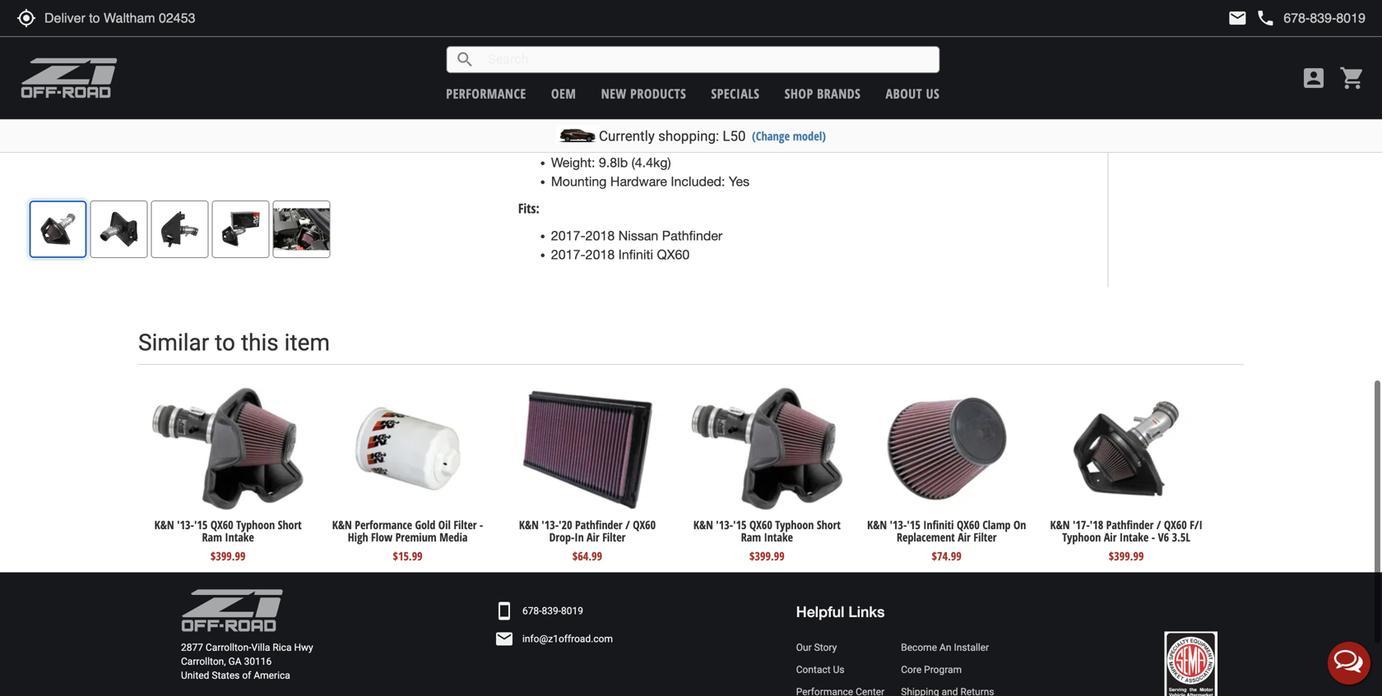 Task type: locate. For each thing, give the bounding box(es) containing it.
infiniti inside 2017-2018 nissan pathfinder 2017-2018 infiniti qx60
[[619, 247, 653, 262]]

0 horizontal spatial clamp
[[551, 23, 590, 39]]

silver
[[706, 80, 739, 95]]

pipe left color
[[591, 80, 617, 95]]

2018
[[586, 228, 615, 244], [586, 247, 615, 262]]

1 horizontal spatial us
[[926, 85, 940, 102]]

1 $399.99 from the left
[[211, 549, 246, 565]]

pathfinder for in
[[575, 517, 623, 533]]

2
[[666, 42, 673, 57]]

helpful links
[[796, 604, 885, 621]]

0 horizontal spatial no
[[697, 136, 714, 152]]

all
[[640, 117, 654, 133]]

k&n inside k&n '13-'15 infiniti qx60 clamp on replacement air filter $74.99
[[867, 517, 887, 533]]

air up $74.99 at the bottom right of page
[[958, 530, 971, 546]]

us down our story "link" at the bottom
[[833, 665, 845, 676]]

k&n '13-'20 pathfinder / qx60 drop-in air filter $64.99
[[519, 517, 656, 565]]

z1 motorsports logo image
[[21, 58, 118, 99]]

2 horizontal spatial filter
[[974, 530, 997, 546]]

0 horizontal spatial in
[[575, 530, 584, 546]]

$64.99
[[573, 549, 602, 565]]

contact
[[796, 665, 831, 676]]

/ inside 'k&n '13-'20 pathfinder / qx60 drop-in air filter $64.99'
[[625, 517, 630, 533]]

0 horizontal spatial pathfinder
[[575, 517, 623, 533]]

1 horizontal spatial -
[[1152, 530, 1155, 546]]

air right '18
[[1104, 530, 1117, 546]]

air inside 'k&n '13-'20 pathfinder / qx60 drop-in air filter $64.99'
[[587, 530, 600, 546]]

6 k&n from the left
[[1050, 517, 1070, 533]]

0 vertical spatial in
[[626, 117, 636, 133]]

pipe up legal
[[591, 99, 617, 114]]

/
[[656, 80, 661, 95], [625, 517, 630, 533], [1157, 517, 1161, 533]]

air inside k&n '13-'15 infiniti qx60 clamp on replacement air filter $74.99
[[958, 530, 971, 546]]

us for about us
[[926, 85, 940, 102]]

performance
[[355, 517, 412, 533]]

2 $399.99 from the left
[[750, 549, 785, 565]]

in right '20
[[575, 530, 584, 546]]

pathfinder right '18
[[1106, 517, 1154, 533]]

filter
[[454, 517, 477, 533], [602, 530, 626, 546], [974, 530, 997, 546]]

0 horizontal spatial air
[[587, 530, 600, 546]]

0 horizontal spatial $399.99
[[211, 549, 246, 565]]

2 horizontal spatial pathfinder
[[1106, 517, 1154, 533]]

1 horizontal spatial clamp
[[983, 517, 1011, 533]]

phone
[[1256, 8, 1276, 28]]

typhoon
[[697, 61, 747, 76], [236, 517, 275, 533], [775, 517, 814, 533], [1063, 530, 1101, 546]]

2017-2018 nissan pathfinder 2017-2018 infiniti qx60
[[551, 228, 723, 262]]

kits
[[750, 61, 773, 76]]

3 $399.99 from the left
[[1109, 549, 1144, 565]]

$74.99
[[932, 549, 962, 565]]

infiniti down nissan
[[619, 247, 653, 262]]

2 '13- from the left
[[542, 517, 559, 533]]

1 horizontal spatial '15
[[733, 517, 747, 533]]

filter right '20
[[602, 530, 626, 546]]

product
[[551, 61, 598, 76]]

0 vertical spatial 2017-
[[551, 228, 586, 244]]

hardware
[[610, 174, 667, 189]]

street
[[551, 117, 586, 133]]

0 horizontal spatial k&n '13-'15 qx60 typhoon short ram intake $399.99
[[154, 517, 302, 565]]

gear
[[668, 23, 697, 39]]

email info@z1offroad.com
[[494, 630, 613, 650]]

drop-
[[549, 530, 575, 546]]

1 horizontal spatial included:
[[671, 174, 725, 189]]

1 vertical spatial 2018
[[586, 247, 615, 262]]

/ right '20
[[625, 517, 630, 533]]

/ right color
[[656, 80, 661, 95]]

0 vertical spatial infiniti
[[619, 247, 653, 262]]

k&n inside k&n performance gold oil filter - high flow premium media $15.99
[[332, 517, 352, 533]]

air up $64.99
[[587, 530, 600, 546]]

air for typhoon
[[1104, 530, 1117, 546]]

1 vertical spatial infiniti
[[923, 517, 954, 533]]

pathfinder right '20
[[575, 517, 623, 533]]

1 vertical spatial included:
[[671, 174, 725, 189]]

- left v6
[[1152, 530, 1155, 546]]

filter inside k&n performance gold oil filter - high flow premium media $15.99
[[454, 517, 477, 533]]

0 horizontal spatial -
[[480, 517, 483, 533]]

qx60 inside k&n '13-'15 infiniti qx60 clamp on replacement air filter $74.99
[[957, 517, 980, 533]]

united
[[181, 671, 209, 682]]

$399.99
[[211, 549, 246, 565], [750, 549, 785, 565], [1109, 549, 1144, 565]]

helpful
[[796, 604, 845, 621]]

0 vertical spatial included:
[[608, 42, 662, 57]]

0 horizontal spatial included:
[[608, 42, 662, 57]]

1 horizontal spatial air
[[958, 530, 971, 546]]

story
[[814, 642, 837, 654]]

us right the about
[[926, 85, 940, 102]]

1 air from the left
[[587, 530, 600, 546]]

1 2018 from the top
[[586, 228, 615, 244]]

pathfinder inside k&n '17-'18 pathfinder / qx60 f/i typhoon air intake - v6 3.5l $399.99
[[1106, 517, 1154, 533]]

mail phone
[[1228, 8, 1276, 28]]

2 horizontal spatial /
[[1157, 517, 1161, 533]]

currently
[[599, 128, 655, 144]]

v6
[[1158, 530, 1169, 546]]

0 horizontal spatial short
[[278, 517, 302, 533]]

3 k&n from the left
[[519, 517, 539, 533]]

yes
[[729, 174, 750, 189]]

1 horizontal spatial k&n '13-'15 qx60 typhoon short ram intake $399.99
[[694, 517, 841, 565]]

no down states:
[[697, 136, 714, 152]]

3 air from the left
[[1104, 530, 1117, 546]]

k&n for $15.99
[[332, 517, 352, 533]]

2017-
[[551, 228, 586, 244], [551, 247, 586, 262]]

$399.99 inside k&n '17-'18 pathfinder / qx60 f/i typhoon air intake - v6 3.5l $399.99
[[1109, 549, 1144, 565]]

rica
[[273, 642, 292, 654]]

pathfinder
[[662, 228, 723, 244], [575, 517, 623, 533], [1106, 517, 1154, 533]]

30116
[[244, 657, 272, 668]]

2 horizontal spatial air
[[1104, 530, 1117, 546]]

of
[[242, 671, 251, 682]]

style: up new
[[601, 61, 634, 76]]

2018 left nissan
[[586, 228, 615, 244]]

0 vertical spatial clamp
[[551, 23, 590, 39]]

0 horizontal spatial ram
[[202, 530, 222, 546]]

similar
[[138, 330, 209, 357]]

worm
[[630, 23, 665, 39]]

1 vertical spatial pipe
[[591, 99, 617, 114]]

qx60 inside 2017-2018 nissan pathfinder 2017-2018 infiniti qx60
[[657, 247, 690, 262]]

mail link
[[1228, 8, 1248, 28]]

filter inside k&n '13-'15 infiniti qx60 clamp on replacement air filter $74.99
[[974, 530, 997, 546]]

air for in
[[587, 530, 600, 546]]

material:
[[621, 99, 671, 114]]

become an installer link
[[901, 641, 995, 655]]

5 k&n from the left
[[867, 517, 887, 533]]

this
[[241, 330, 279, 357]]

1 vertical spatial clamp
[[983, 517, 1011, 533]]

1 horizontal spatial filter
[[602, 530, 626, 546]]

1 2017- from the top
[[551, 228, 586, 244]]

1 horizontal spatial ram
[[741, 530, 761, 546]]

0 vertical spatial us
[[926, 85, 940, 102]]

1 horizontal spatial pathfinder
[[662, 228, 723, 244]]

1 horizontal spatial /
[[656, 80, 661, 95]]

filter for k&n '13-'15 infiniti qx60 clamp on replacement air filter
[[974, 530, 997, 546]]

pathfinder inside 'k&n '13-'20 pathfinder / qx60 drop-in air filter $64.99'
[[575, 517, 623, 533]]

1 horizontal spatial infiniti
[[923, 517, 954, 533]]

in inside clamp style: worm gear couplers included: 2 product style: 69 series typhoon kits intake pipe color / finish: silver intake pipe material: aluminum street legal in all us states: no tuv approved (europe): no weight: 9.8lb (4.4kg) mounting hardware included: yes
[[626, 117, 636, 133]]

fits:
[[518, 200, 540, 217]]

specials link
[[711, 85, 760, 102]]

'13- inside k&n '13-'15 infiniti qx60 clamp on replacement air filter $74.99
[[890, 517, 907, 533]]

mounting
[[551, 174, 607, 189]]

clamp inside k&n '13-'15 infiniti qx60 clamp on replacement air filter $74.99
[[983, 517, 1011, 533]]

/ inside k&n '17-'18 pathfinder / qx60 f/i typhoon air intake - v6 3.5l $399.99
[[1157, 517, 1161, 533]]

shopping_cart
[[1340, 65, 1366, 91]]

4 '13- from the left
[[890, 517, 907, 533]]

z1 company logo image
[[181, 590, 284, 633]]

0 vertical spatial pipe
[[591, 80, 617, 95]]

0 horizontal spatial us
[[833, 665, 845, 676]]

- right media
[[480, 517, 483, 533]]

nissan
[[619, 228, 659, 244]]

1 vertical spatial in
[[575, 530, 584, 546]]

email
[[494, 630, 514, 650]]

0 horizontal spatial filter
[[454, 517, 477, 533]]

clamp left on
[[983, 517, 1011, 533]]

finish:
[[664, 80, 703, 95]]

filter inside 'k&n '13-'20 pathfinder / qx60 drop-in air filter $64.99'
[[602, 530, 626, 546]]

pathfinder inside 2017-2018 nissan pathfinder 2017-2018 infiniti qx60
[[662, 228, 723, 244]]

(change model) link
[[752, 128, 826, 144]]

clamp up couplers
[[551, 23, 590, 39]]

tuv
[[551, 136, 576, 152]]

/ for k&n '13-'20 pathfinder / qx60 drop-in air filter $64.99
[[625, 517, 630, 533]]

in
[[626, 117, 636, 133], [575, 530, 584, 546]]

0 vertical spatial 2018
[[586, 228, 615, 244]]

air for replacement
[[958, 530, 971, 546]]

k&n inside k&n '17-'18 pathfinder / qx60 f/i typhoon air intake - v6 3.5l $399.99
[[1050, 517, 1070, 533]]

0 horizontal spatial /
[[625, 517, 630, 533]]

ram
[[202, 530, 222, 546], [741, 530, 761, 546]]

approved
[[580, 136, 637, 152]]

1 horizontal spatial $399.99
[[750, 549, 785, 565]]

hwy
[[294, 642, 313, 654]]

678-839-8019 link
[[522, 605, 583, 619]]

/ left the 3.5l
[[1157, 517, 1161, 533]]

our story
[[796, 642, 837, 654]]

2018 down mounting
[[586, 247, 615, 262]]

infiniti up $74.99 at the bottom right of page
[[923, 517, 954, 533]]

1 horizontal spatial short
[[817, 517, 841, 533]]

1 vertical spatial us
[[833, 665, 845, 676]]

filter left on
[[974, 530, 997, 546]]

2 short from the left
[[817, 517, 841, 533]]

media
[[439, 530, 468, 546]]

style: up couplers
[[593, 23, 626, 39]]

0 horizontal spatial infiniti
[[619, 247, 653, 262]]

'15
[[194, 517, 208, 533], [733, 517, 747, 533], [907, 517, 921, 533]]

shopping:
[[658, 128, 719, 144]]

k&n
[[154, 517, 174, 533], [332, 517, 352, 533], [519, 517, 539, 533], [694, 517, 713, 533], [867, 517, 887, 533], [1050, 517, 1070, 533]]

filter right oil
[[454, 517, 477, 533]]

2 k&n from the left
[[332, 517, 352, 533]]

k&n inside 'k&n '13-'20 pathfinder / qx60 drop-in air filter $64.99'
[[519, 517, 539, 533]]

0 horizontal spatial '15
[[194, 517, 208, 533]]

1 horizontal spatial in
[[626, 117, 636, 133]]

info@z1offroad.com link
[[522, 633, 613, 647]]

k&n for -
[[1050, 517, 1070, 533]]

oil
[[438, 517, 451, 533]]

brands
[[817, 85, 861, 102]]

intake inside k&n '17-'18 pathfinder / qx60 f/i typhoon air intake - v6 3.5l $399.99
[[1120, 530, 1149, 546]]

2 air from the left
[[958, 530, 971, 546]]

states
[[212, 671, 240, 682]]

1 k&n from the left
[[154, 517, 174, 533]]

pathfinder right nissan
[[662, 228, 723, 244]]

(change
[[752, 128, 790, 144]]

included: up 69
[[608, 42, 662, 57]]

links
[[849, 604, 885, 621]]

1 vertical spatial 2017-
[[551, 247, 586, 262]]

2 horizontal spatial '15
[[907, 517, 921, 533]]

my_location
[[16, 8, 36, 28]]

typhoon inside k&n '17-'18 pathfinder / qx60 f/i typhoon air intake - v6 3.5l $399.99
[[1063, 530, 1101, 546]]

1 horizontal spatial no
[[725, 117, 742, 133]]

839-
[[542, 606, 561, 618]]

our
[[796, 642, 812, 654]]

2 horizontal spatial $399.99
[[1109, 549, 1144, 565]]

no down specials link
[[725, 117, 742, 133]]

air inside k&n '17-'18 pathfinder / qx60 f/i typhoon air intake - v6 3.5l $399.99
[[1104, 530, 1117, 546]]

1 short from the left
[[278, 517, 302, 533]]

3 '15 from the left
[[907, 517, 921, 533]]

in left all
[[626, 117, 636, 133]]

short
[[278, 517, 302, 533], [817, 517, 841, 533]]

included: left yes
[[671, 174, 725, 189]]

0 vertical spatial style:
[[593, 23, 626, 39]]



Task type: describe. For each thing, give the bounding box(es) containing it.
ga
[[228, 657, 242, 668]]

l50
[[723, 128, 746, 144]]

1 vertical spatial no
[[697, 136, 714, 152]]

filter for k&n '13-'20 pathfinder / qx60 drop-in air filter
[[602, 530, 626, 546]]

$15.99
[[393, 549, 423, 565]]

aluminum
[[675, 99, 734, 114]]

program
[[924, 665, 962, 676]]

- inside k&n '17-'18 pathfinder / qx60 f/i typhoon air intake - v6 3.5l $399.99
[[1152, 530, 1155, 546]]

us for contact us
[[833, 665, 845, 676]]

'13- inside 'k&n '13-'20 pathfinder / qx60 drop-in air filter $64.99'
[[542, 517, 559, 533]]

replacement
[[897, 530, 955, 546]]

2 '15 from the left
[[733, 517, 747, 533]]

69
[[638, 61, 653, 76]]

2 ram from the left
[[741, 530, 761, 546]]

shop
[[785, 85, 813, 102]]

phone link
[[1256, 8, 1366, 28]]

2 pipe from the top
[[591, 99, 617, 114]]

clamp inside clamp style: worm gear couplers included: 2 product style: 69 series typhoon kits intake pipe color / finish: silver intake pipe material: aluminum street legal in all us states: no tuv approved (europe): no weight: 9.8lb (4.4kg) mounting hardware included: yes
[[551, 23, 590, 39]]

become an installer
[[901, 642, 989, 654]]

account_box
[[1301, 65, 1327, 91]]

premium
[[395, 530, 437, 546]]

qx60 inside k&n '17-'18 pathfinder / qx60 f/i typhoon air intake - v6 3.5l $399.99
[[1164, 517, 1187, 533]]

clamp style: worm gear couplers included: 2 product style: 69 series typhoon kits intake pipe color / finish: silver intake pipe material: aluminum street legal in all us states: no tuv approved (europe): no weight: 9.8lb (4.4kg) mounting hardware included: yes
[[551, 23, 773, 189]]

2 2018 from the top
[[586, 247, 615, 262]]

us
[[658, 117, 676, 133]]

2877
[[181, 642, 203, 654]]

'17-
[[1073, 517, 1090, 533]]

model)
[[793, 128, 826, 144]]

weight:
[[551, 155, 595, 170]]

2877 carrollton-villa rica hwy carrollton, ga 30116 united states of america
[[181, 642, 313, 682]]

k&n '17-'18 pathfinder / qx60 f/i typhoon air intake - v6 3.5l $399.99
[[1050, 517, 1203, 565]]

performance link
[[446, 85, 526, 102]]

series
[[656, 61, 693, 76]]

about us
[[886, 85, 940, 102]]

678-
[[522, 606, 542, 618]]

sema member logo image
[[1165, 632, 1218, 697]]

specials
[[711, 85, 760, 102]]

core
[[901, 665, 922, 676]]

pathfinder for typhoon
[[1106, 517, 1154, 533]]

1 vertical spatial style:
[[601, 61, 634, 76]]

new products link
[[601, 85, 686, 102]]

core program
[[901, 665, 962, 676]]

couplers
[[551, 42, 604, 57]]

(4.4kg)
[[632, 155, 671, 170]]

4 k&n from the left
[[694, 517, 713, 533]]

to
[[215, 330, 235, 357]]

oem link
[[551, 85, 576, 102]]

account_box link
[[1297, 65, 1331, 91]]

1 k&n '13-'15 qx60 typhoon short ram intake $399.99 from the left
[[154, 517, 302, 565]]

oem
[[551, 85, 576, 102]]

'18
[[1090, 517, 1104, 533]]

- inside k&n performance gold oil filter - high flow premium media $15.99
[[480, 517, 483, 533]]

qx60 inside 'k&n '13-'20 pathfinder / qx60 drop-in air filter $64.99'
[[633, 517, 656, 533]]

gold
[[415, 517, 436, 533]]

carrollton,
[[181, 657, 226, 668]]

smartphone 678-839-8019
[[494, 602, 583, 622]]

/ for k&n '17-'18 pathfinder / qx60 f/i typhoon air intake - v6 3.5l $399.99
[[1157, 517, 1161, 533]]

products
[[630, 85, 686, 102]]

3.5l
[[1172, 530, 1191, 546]]

infiniti inside k&n '13-'15 infiniti qx60 clamp on replacement air filter $74.99
[[923, 517, 954, 533]]

3 '13- from the left
[[716, 517, 733, 533]]

1 '13- from the left
[[177, 517, 194, 533]]

2 2017- from the top
[[551, 247, 586, 262]]

k&n '13-'15 infiniti qx60 clamp on replacement air filter $74.99
[[867, 517, 1026, 565]]

our story link
[[796, 641, 885, 655]]

item
[[284, 330, 330, 357]]

pathfinder for qx60
[[662, 228, 723, 244]]

k&n performance gold oil filter - high flow premium media $15.99
[[332, 517, 483, 565]]

states:
[[680, 117, 721, 133]]

1 ram from the left
[[202, 530, 222, 546]]

1 pipe from the top
[[591, 80, 617, 95]]

about us link
[[886, 85, 940, 102]]

performance
[[446, 85, 526, 102]]

new products
[[601, 85, 686, 102]]

contact us
[[796, 665, 845, 676]]

1 '15 from the left
[[194, 517, 208, 533]]

america
[[254, 671, 290, 682]]

9.8lb
[[599, 155, 628, 170]]

about
[[886, 85, 923, 102]]

installer
[[954, 642, 989, 654]]

Search search field
[[475, 47, 939, 72]]

legal
[[590, 117, 622, 133]]

k&n for $64.99
[[519, 517, 539, 533]]

2 k&n '13-'15 qx60 typhoon short ram intake $399.99 from the left
[[694, 517, 841, 565]]

search
[[455, 50, 475, 70]]

'15 inside k&n '13-'15 infiniti qx60 clamp on replacement air filter $74.99
[[907, 517, 921, 533]]

villa
[[251, 642, 270, 654]]

(europe):
[[641, 136, 693, 152]]

shop brands link
[[785, 85, 861, 102]]

become
[[901, 642, 937, 654]]

shopping_cart link
[[1335, 65, 1366, 91]]

0 vertical spatial no
[[725, 117, 742, 133]]

'20
[[559, 517, 572, 533]]

8019
[[561, 606, 583, 618]]

high
[[348, 530, 368, 546]]

currently shopping: l50 (change model)
[[599, 128, 826, 144]]

in inside 'k&n '13-'20 pathfinder / qx60 drop-in air filter $64.99'
[[575, 530, 584, 546]]

contact us link
[[796, 664, 885, 678]]

mail
[[1228, 8, 1248, 28]]

/ inside clamp style: worm gear couplers included: 2 product style: 69 series typhoon kits intake pipe color / finish: silver intake pipe material: aluminum street legal in all us states: no tuv approved (europe): no weight: 9.8lb (4.4kg) mounting hardware included: yes
[[656, 80, 661, 95]]

k&n for $74.99
[[867, 517, 887, 533]]

typhoon inside clamp style: worm gear couplers included: 2 product style: 69 series typhoon kits intake pipe color / finish: silver intake pipe material: aluminum street legal in all us states: no tuv approved (europe): no weight: 9.8lb (4.4kg) mounting hardware included: yes
[[697, 61, 747, 76]]



Task type: vqa. For each thing, say whether or not it's contained in the screenshot.
Included:
yes



